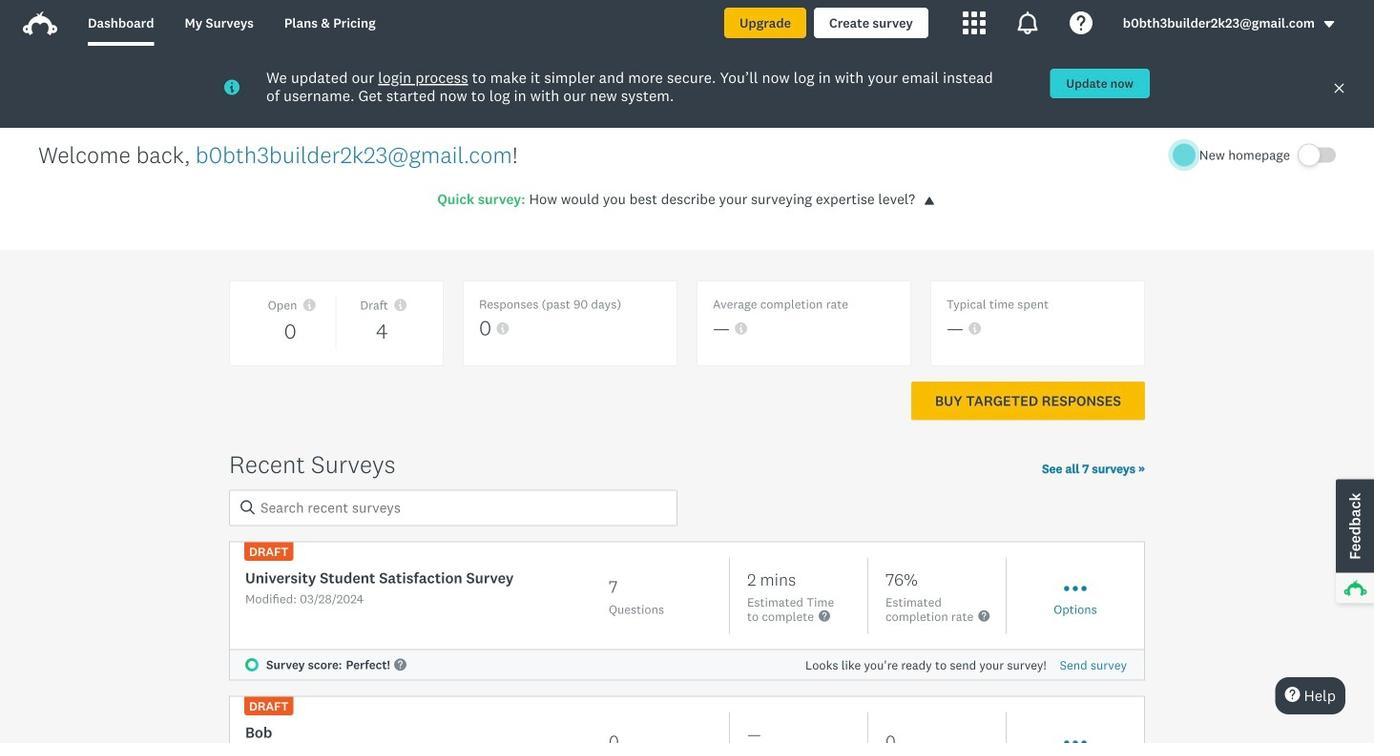 Task type: describe. For each thing, give the bounding box(es) containing it.
help icon image
[[1070, 11, 1093, 34]]

Search recent surveys text field
[[229, 490, 678, 526]]

surveymonkey logo image
[[23, 11, 57, 35]]

x image
[[1333, 82, 1346, 94]]



Task type: vqa. For each thing, say whether or not it's contained in the screenshot.
X "Image"
yes



Task type: locate. For each thing, give the bounding box(es) containing it.
2 products icon image from the left
[[1016, 11, 1039, 34]]

dropdown arrow image
[[1323, 18, 1336, 31]]

1 horizontal spatial products icon image
[[1016, 11, 1039, 34]]

None field
[[229, 490, 678, 526]]

products icon image
[[963, 11, 986, 34], [1016, 11, 1039, 34]]

0 horizontal spatial products icon image
[[963, 11, 986, 34]]

1 products icon image from the left
[[963, 11, 986, 34]]



